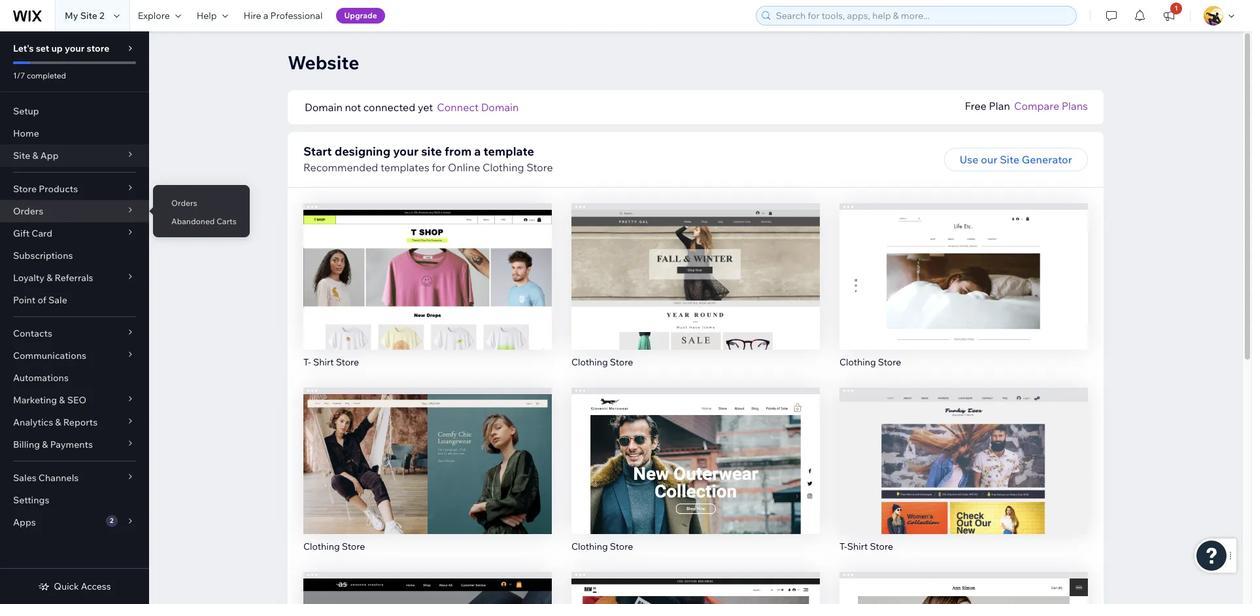 Task type: describe. For each thing, give the bounding box(es) containing it.
analytics & reports button
[[0, 411, 149, 434]]

site & app button
[[0, 145, 149, 167]]

compare plans button
[[1015, 98, 1089, 114]]

1/7 completed
[[13, 71, 66, 80]]

let's
[[13, 43, 34, 54]]

contacts button
[[0, 323, 149, 345]]

store inside start designing your site from a template recommended templates for online clothing store
[[527, 161, 553, 174]]

quick
[[54, 581, 79, 593]]

subscriptions
[[13, 250, 73, 262]]

abandoned
[[171, 217, 215, 226]]

app
[[40, 150, 59, 162]]

t- for t- shirt store
[[304, 356, 311, 368]]

start
[[304, 144, 332, 159]]

carts
[[217, 217, 237, 226]]

hire a professional link
[[236, 0, 331, 31]]

use our site generator button
[[944, 148, 1089, 171]]

loyalty & referrals
[[13, 272, 93, 284]]

1/7
[[13, 71, 25, 80]]

loyalty & referrals button
[[0, 267, 149, 289]]

your inside sidebar element
[[65, 43, 85, 54]]

setup link
[[0, 100, 149, 122]]

loyalty
[[13, 272, 44, 284]]

plans
[[1062, 99, 1089, 113]]

& for marketing
[[59, 394, 65, 406]]

quick access button
[[38, 581, 111, 593]]

subscriptions link
[[0, 245, 149, 267]]

settings link
[[0, 489, 149, 512]]

settings
[[13, 495, 49, 506]]

orders link
[[153, 192, 250, 215]]

online
[[448, 161, 480, 174]]

my
[[65, 10, 78, 22]]

site & app
[[13, 150, 59, 162]]

site inside 'popup button'
[[13, 150, 30, 162]]

compare
[[1015, 99, 1060, 113]]

& for loyalty
[[47, 272, 53, 284]]

store products button
[[0, 178, 149, 200]]

clothing inside start designing your site from a template recommended templates for online clothing store
[[483, 161, 524, 174]]

our
[[981, 153, 998, 166]]

home
[[13, 128, 39, 139]]

let's set up your store
[[13, 43, 110, 54]]

use our site generator
[[960, 153, 1073, 166]]

help button
[[189, 0, 236, 31]]

store
[[87, 43, 110, 54]]

reports
[[63, 417, 98, 428]]

products
[[39, 183, 78, 195]]

your inside start designing your site from a template recommended templates for online clothing store
[[393, 144, 419, 159]]

1
[[1175, 4, 1179, 12]]

domain not connected yet connect domain
[[305, 101, 519, 114]]

analytics & reports
[[13, 417, 98, 428]]

site
[[421, 144, 442, 159]]

help
[[197, 10, 217, 22]]

& for billing
[[42, 439, 48, 451]]

yet
[[418, 101, 433, 114]]

quick access
[[54, 581, 111, 593]]

recommended
[[304, 161, 378, 174]]

shirt for t-shirt store
[[848, 541, 868, 552]]

not
[[345, 101, 361, 114]]

set
[[36, 43, 49, 54]]

gift card
[[13, 228, 52, 239]]

abandoned carts
[[171, 217, 237, 226]]

1 button
[[1155, 0, 1184, 31]]

marketing & seo button
[[0, 389, 149, 411]]

billing & payments
[[13, 439, 93, 451]]

0 vertical spatial a
[[264, 10, 269, 22]]

my site 2
[[65, 10, 105, 22]]

communications
[[13, 350, 86, 362]]

site inside button
[[1000, 153, 1020, 166]]

hire a professional
[[244, 10, 323, 22]]

analytics
[[13, 417, 53, 428]]

automations
[[13, 372, 69, 384]]

point of sale link
[[0, 289, 149, 311]]

& for analytics
[[55, 417, 61, 428]]

shirt for t- shirt store
[[313, 356, 334, 368]]

0 vertical spatial 2
[[99, 10, 105, 22]]

2 domain from the left
[[481, 101, 519, 114]]



Task type: vqa. For each thing, say whether or not it's contained in the screenshot.
Plan
yes



Task type: locate. For each thing, give the bounding box(es) containing it.
connected
[[364, 101, 416, 114]]

gift
[[13, 228, 30, 239]]

point of sale
[[13, 294, 67, 306]]

free plan compare plans
[[965, 99, 1089, 113]]

1 horizontal spatial your
[[393, 144, 419, 159]]

0 vertical spatial t-
[[304, 356, 311, 368]]

domain left not in the left top of the page
[[305, 101, 343, 114]]

upgrade button
[[337, 8, 385, 24]]

site down the home
[[13, 150, 30, 162]]

payments
[[50, 439, 93, 451]]

website
[[288, 51, 360, 74]]

site right my
[[80, 10, 97, 22]]

1 vertical spatial 2
[[110, 517, 114, 525]]

your up templates
[[393, 144, 419, 159]]

1 horizontal spatial 2
[[110, 517, 114, 525]]

0 horizontal spatial a
[[264, 10, 269, 22]]

communications button
[[0, 345, 149, 367]]

domain right "connect"
[[481, 101, 519, 114]]

explore
[[138, 10, 170, 22]]

0 horizontal spatial 2
[[99, 10, 105, 22]]

0 vertical spatial your
[[65, 43, 85, 54]]

1 horizontal spatial orders
[[171, 198, 197, 208]]

t-
[[304, 356, 311, 368], [840, 541, 848, 552]]

upgrade
[[344, 10, 377, 20]]

2 horizontal spatial site
[[1000, 153, 1020, 166]]

your
[[65, 43, 85, 54], [393, 144, 419, 159]]

& for site
[[32, 150, 38, 162]]

orders for orders popup button
[[13, 205, 43, 217]]

site right "our"
[[1000, 153, 1020, 166]]

orders
[[171, 198, 197, 208], [13, 205, 43, 217]]

view button
[[400, 282, 456, 305], [668, 282, 724, 305], [936, 282, 992, 305], [400, 466, 456, 490], [668, 466, 724, 490], [936, 466, 992, 490]]

sales channels button
[[0, 467, 149, 489]]

1 horizontal spatial a
[[475, 144, 481, 159]]

connect domain button
[[437, 99, 519, 115]]

point
[[13, 294, 36, 306]]

marketing
[[13, 394, 57, 406]]

domain
[[305, 101, 343, 114], [481, 101, 519, 114]]

store products
[[13, 183, 78, 195]]

clothing store
[[572, 356, 633, 368], [840, 356, 902, 368], [304, 541, 365, 552], [572, 541, 633, 552]]

& left the seo
[[59, 394, 65, 406]]

template
[[484, 144, 534, 159]]

billing
[[13, 439, 40, 451]]

designing
[[335, 144, 391, 159]]

store inside 'dropdown button'
[[13, 183, 37, 195]]

free
[[965, 99, 987, 113]]

view
[[416, 287, 440, 300], [684, 287, 708, 300], [952, 287, 976, 300], [416, 471, 440, 485], [684, 471, 708, 485], [952, 471, 976, 485]]

0 vertical spatial shirt
[[313, 356, 334, 368]]

a
[[264, 10, 269, 22], [475, 144, 481, 159]]

1 horizontal spatial site
[[80, 10, 97, 22]]

apps
[[13, 517, 36, 529]]

use
[[960, 153, 979, 166]]

2 down the settings link
[[110, 517, 114, 525]]

channels
[[38, 472, 79, 484]]

templates
[[381, 161, 430, 174]]

0 horizontal spatial domain
[[305, 101, 343, 114]]

sidebar element
[[0, 31, 149, 604]]

1 vertical spatial shirt
[[848, 541, 868, 552]]

hire
[[244, 10, 261, 22]]

from
[[445, 144, 472, 159]]

a inside start designing your site from a template recommended templates for online clothing store
[[475, 144, 481, 159]]

t-shirt store
[[840, 541, 894, 552]]

orders inside popup button
[[13, 205, 43, 217]]

plan
[[990, 99, 1011, 113]]

orders button
[[0, 200, 149, 222]]

completed
[[27, 71, 66, 80]]

site
[[80, 10, 97, 22], [13, 150, 30, 162], [1000, 153, 1020, 166]]

start designing your site from a template recommended templates for online clothing store
[[304, 144, 553, 174]]

1 horizontal spatial domain
[[481, 101, 519, 114]]

sales channels
[[13, 472, 79, 484]]

generator
[[1022, 153, 1073, 166]]

edit
[[418, 260, 438, 273], [686, 260, 706, 273], [954, 260, 974, 273], [418, 444, 438, 457], [686, 444, 706, 457], [954, 444, 974, 457]]

your right up
[[65, 43, 85, 54]]

0 horizontal spatial orders
[[13, 205, 43, 217]]

abandoned carts link
[[153, 211, 250, 233]]

of
[[38, 294, 46, 306]]

& inside popup button
[[47, 272, 53, 284]]

up
[[51, 43, 63, 54]]

Search for tools, apps, help & more... field
[[772, 7, 1073, 25]]

a right hire
[[264, 10, 269, 22]]

1 vertical spatial a
[[475, 144, 481, 159]]

orders up 'gift card'
[[13, 205, 43, 217]]

sale
[[48, 294, 67, 306]]

1 domain from the left
[[305, 101, 343, 114]]

clothing
[[483, 161, 524, 174], [572, 356, 608, 368], [840, 356, 876, 368], [304, 541, 340, 552], [572, 541, 608, 552]]

card
[[32, 228, 52, 239]]

0 horizontal spatial t-
[[304, 356, 311, 368]]

t- shirt store
[[304, 356, 359, 368]]

2 right my
[[99, 10, 105, 22]]

1 horizontal spatial t-
[[840, 541, 848, 552]]

a right from
[[475, 144, 481, 159]]

0 horizontal spatial shirt
[[313, 356, 334, 368]]

automations link
[[0, 367, 149, 389]]

2 inside sidebar element
[[110, 517, 114, 525]]

edit button
[[400, 254, 455, 278], [669, 254, 724, 278], [937, 254, 992, 278], [400, 439, 455, 462], [669, 439, 724, 462], [937, 439, 992, 462]]

& right loyalty
[[47, 272, 53, 284]]

marketing & seo
[[13, 394, 86, 406]]

store
[[527, 161, 553, 174], [13, 183, 37, 195], [336, 356, 359, 368], [610, 356, 633, 368], [878, 356, 902, 368], [342, 541, 365, 552], [610, 541, 633, 552], [870, 541, 894, 552]]

& left app
[[32, 150, 38, 162]]

billing & payments button
[[0, 434, 149, 456]]

home link
[[0, 122, 149, 145]]

for
[[432, 161, 446, 174]]

setup
[[13, 105, 39, 117]]

orders for orders link
[[171, 198, 197, 208]]

& left reports
[[55, 417, 61, 428]]

referrals
[[55, 272, 93, 284]]

connect
[[437, 101, 479, 114]]

1 vertical spatial your
[[393, 144, 419, 159]]

gift card button
[[0, 222, 149, 245]]

t- for t-shirt store
[[840, 541, 848, 552]]

0 horizontal spatial your
[[65, 43, 85, 54]]

& inside 'popup button'
[[32, 150, 38, 162]]

access
[[81, 581, 111, 593]]

1 horizontal spatial shirt
[[848, 541, 868, 552]]

2
[[99, 10, 105, 22], [110, 517, 114, 525]]

seo
[[67, 394, 86, 406]]

sales
[[13, 472, 36, 484]]

contacts
[[13, 328, 52, 340]]

& right the billing
[[42, 439, 48, 451]]

0 horizontal spatial site
[[13, 150, 30, 162]]

1 vertical spatial t-
[[840, 541, 848, 552]]

orders up abandoned
[[171, 198, 197, 208]]



